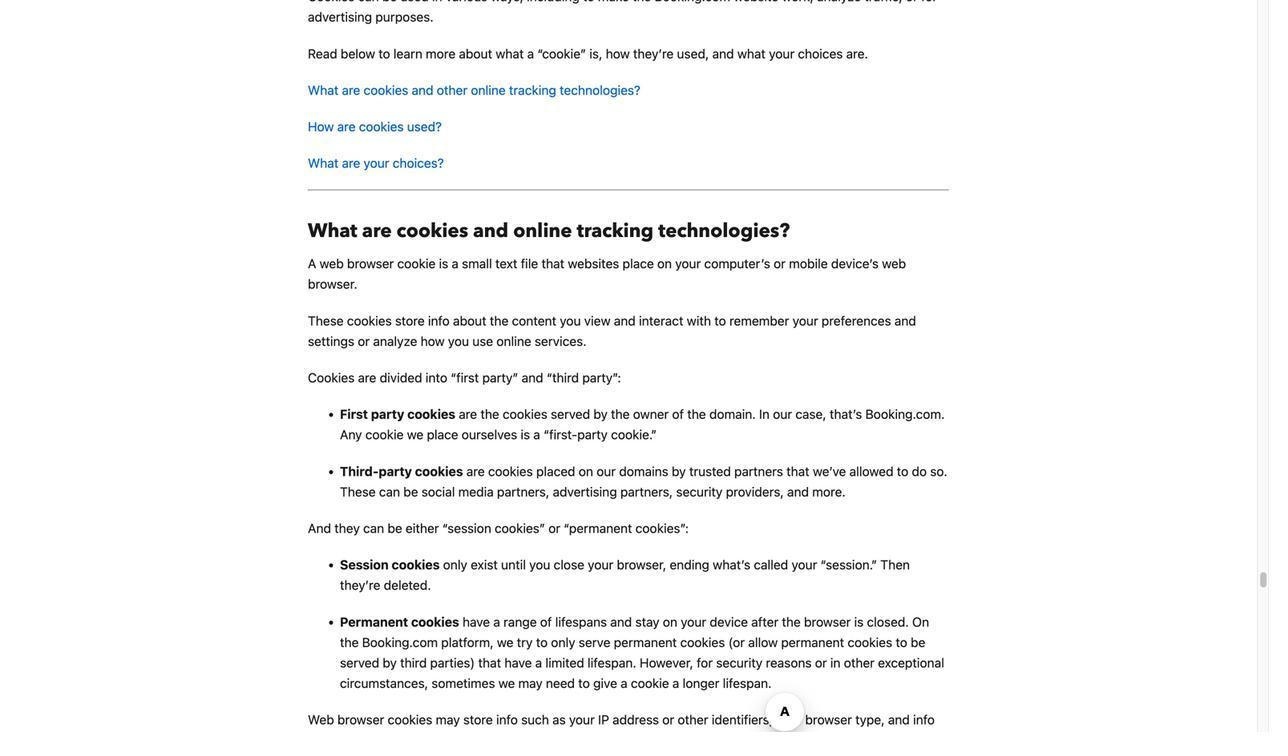 Task type: locate. For each thing, give the bounding box(es) containing it.
0 horizontal spatial booking.com
[[362, 635, 438, 651]]

0 horizontal spatial partners,
[[497, 485, 549, 500]]

of right "owner"
[[672, 407, 684, 422]]

partners, down domains
[[620, 485, 673, 500]]

place
[[623, 256, 654, 272], [427, 428, 458, 443]]

online
[[471, 82, 506, 98], [513, 218, 572, 245], [497, 334, 531, 349]]

0 vertical spatial booking.com
[[655, 0, 730, 4]]

other
[[437, 82, 468, 98], [844, 656, 875, 671], [678, 713, 708, 728]]

0 horizontal spatial other
[[437, 82, 468, 98]]

cookies up read
[[308, 0, 355, 4]]

that inside are cookies placed on our domains by trusted partners that we've allowed to do so. these can be social media partners, advertising partners, security providers, and more.
[[787, 464, 810, 479]]

or inside a web browser cookie is a small text file that websites place on your computer's or mobile device's web browser.
[[774, 256, 786, 272]]

0 horizontal spatial served
[[340, 656, 379, 671]]

are down how are cookies used? link
[[342, 156, 360, 171]]

cookies inside are the cookies served by the owner of the domain. in our case, that's booking.com. any cookie we place ourselves is a "first-party cookie."
[[503, 407, 547, 422]]

are down what are your choices?
[[362, 218, 392, 245]]

can right they
[[363, 521, 384, 536]]

cookie inside a web browser cookie is a small text file that websites place on your computer's or mobile device's web browser.
[[397, 256, 436, 272]]

your left device
[[681, 615, 706, 630]]

1 vertical spatial technologies?
[[658, 218, 790, 245]]

is left closed.
[[854, 615, 864, 630]]

is inside a web browser cookie is a small text file that websites place on your computer's or mobile device's web browser.
[[439, 256, 448, 272]]

1 vertical spatial have
[[505, 656, 532, 671]]

lifespan. up the identifiers, at the right bottom of page
[[723, 676, 772, 692]]

cookies
[[364, 82, 408, 98], [359, 119, 404, 134], [397, 218, 468, 245], [347, 313, 392, 329], [407, 407, 455, 422], [503, 407, 547, 422], [415, 464, 463, 479], [488, 464, 533, 479], [392, 558, 440, 573], [411, 615, 459, 630], [680, 635, 725, 651], [848, 635, 892, 651], [388, 713, 432, 728]]

for inside cookies can be used in various ways, including to make the booking.com website work, analyze traffic, or for advertising purposes.
[[921, 0, 937, 4]]

security down trusted
[[676, 485, 723, 500]]

1 vertical spatial lifespan.
[[723, 676, 772, 692]]

1 horizontal spatial in
[[830, 656, 841, 671]]

0 vertical spatial may
[[518, 676, 543, 692]]

by inside are the cookies served by the owner of the domain. in our case, that's booking.com. any cookie we place ourselves is a "first-party cookie."
[[594, 407, 608, 422]]

or inside have a range of lifespans and stay on your device after the browser is closed. on the booking.com platform, we try to only serve permanent cookies (or allow permanent cookies to be served by third parties) that have a limited lifespan. however, for security reasons or in other exceptional circumstances, sometimes we may need to give a cookie a longer lifespan.
[[815, 656, 827, 671]]

1 vertical spatial place
[[427, 428, 458, 443]]

1 horizontal spatial may
[[518, 676, 543, 692]]

and left more.
[[787, 485, 809, 500]]

"first-
[[544, 428, 577, 443]]

1 vertical spatial analyze
[[373, 334, 417, 349]]

2 vertical spatial what
[[308, 218, 357, 245]]

"permanent
[[564, 521, 632, 536]]

various
[[446, 0, 488, 4]]

advertising inside are cookies placed on our domains by trusted partners that we've allowed to do so. these can be social media partners, advertising partners, security providers, and more.
[[553, 485, 617, 500]]

permanent cookies
[[340, 615, 459, 630]]

party inside are the cookies served by the owner of the domain. in our case, that's booking.com. any cookie we place ourselves is a "first-party cookie."
[[577, 428, 608, 443]]

1 what from the left
[[496, 46, 524, 61]]

permanent
[[614, 635, 677, 651], [781, 635, 844, 651]]

place inside are the cookies served by the owner of the domain. in our case, that's booking.com. any cookie we place ourselves is a "first-party cookie."
[[427, 428, 458, 443]]

for inside have a range of lifespans and stay on your device after the browser is closed. on the booking.com platform, we try to only serve permanent cookies (or allow permanent cookies to be served by third parties) that have a limited lifespan. however, for security reasons or in other exceptional circumstances, sometimes we may need to give a cookie a longer lifespan.
[[697, 656, 713, 671]]

and right type,
[[888, 713, 910, 728]]

how are cookies used?
[[308, 119, 442, 134]]

are up media
[[466, 464, 485, 479]]

1 vertical spatial in
[[830, 656, 841, 671]]

0 horizontal spatial for
[[697, 656, 713, 671]]

the
[[633, 0, 651, 4], [490, 313, 509, 329], [481, 407, 499, 422], [611, 407, 630, 422], [687, 407, 706, 422], [782, 615, 801, 630], [340, 635, 359, 651]]

be inside cookies can be used in various ways, including to make the booking.com website work, analyze traffic, or for advertising purposes.
[[382, 0, 397, 4]]

cookies for cookies are divided into "first party" and "third party":
[[308, 370, 355, 386]]

served up "circumstances,"
[[340, 656, 379, 671]]

into
[[426, 370, 447, 386]]

0 horizontal spatial technologies?
[[560, 82, 641, 98]]

that down platform,
[[478, 656, 501, 671]]

0 vertical spatial our
[[773, 407, 792, 422]]

0 vertical spatial place
[[623, 256, 654, 272]]

security inside have a range of lifespans and stay on your device after the browser is closed. on the booking.com platform, we try to only serve permanent cookies (or allow permanent cookies to be served by third parties) that have a limited lifespan. however, for security reasons or in other exceptional circumstances, sometimes we may need to give a cookie a longer lifespan.
[[716, 656, 763, 671]]

are for what are cookies and other online tracking technologies?
[[342, 82, 360, 98]]

1 vertical spatial tracking
[[577, 218, 654, 245]]

2 vertical spatial is
[[854, 615, 864, 630]]

be down third-party cookies on the bottom left of the page
[[403, 485, 418, 500]]

cookies inside web browser cookies may store info such as your ip address or other identifiers, your browser type, and info
[[388, 713, 432, 728]]

2 vertical spatial other
[[678, 713, 708, 728]]

sometimes
[[432, 676, 495, 692]]

web right a
[[320, 256, 344, 272]]

what down read
[[308, 82, 339, 98]]

browser
[[347, 256, 394, 272], [804, 615, 851, 630], [337, 713, 384, 728], [805, 713, 852, 728]]

ip
[[598, 713, 609, 728]]

technologies? down is,
[[560, 82, 641, 98]]

2 what from the top
[[308, 156, 339, 171]]

0 vertical spatial technologies?
[[560, 82, 641, 98]]

after
[[751, 615, 779, 630]]

in inside cookies can be used in various ways, including to make the booking.com website work, analyze traffic, or for advertising purposes.
[[432, 0, 442, 4]]

2 web from the left
[[882, 256, 906, 272]]

cookies up "first- at the left bottom of the page
[[503, 407, 547, 422]]

are for cookies are divided into "first party" and "third party":
[[358, 370, 376, 386]]

0 vertical spatial what
[[308, 82, 339, 98]]

1 vertical spatial of
[[540, 615, 552, 630]]

0 horizontal spatial our
[[597, 464, 616, 479]]

on up 'interact' on the top of the page
[[657, 256, 672, 272]]

0 vertical spatial store
[[395, 313, 425, 329]]

cookies up media
[[488, 464, 533, 479]]

cookie inside have a range of lifespans and stay on your device after the browser is closed. on the booking.com platform, we try to only serve permanent cookies (or allow permanent cookies to be served by third parties) that have a limited lifespan. however, for security reasons or in other exceptional circumstances, sometimes we may need to give a cookie a longer lifespan.
[[631, 676, 669, 692]]

0 horizontal spatial lifespan.
[[588, 656, 636, 671]]

of
[[672, 407, 684, 422], [540, 615, 552, 630]]

what down website
[[737, 46, 766, 61]]

1 vertical spatial these
[[340, 485, 376, 500]]

booking.com up used,
[[655, 0, 730, 4]]

text
[[495, 256, 517, 272]]

1 partners, from the left
[[497, 485, 549, 500]]

is
[[439, 256, 448, 272], [521, 428, 530, 443], [854, 615, 864, 630]]

2 horizontal spatial info
[[913, 713, 935, 728]]

0 vertical spatial that
[[542, 256, 565, 272]]

browser left type,
[[805, 713, 852, 728]]

use
[[472, 334, 493, 349]]

1 vertical spatial they're
[[340, 578, 380, 593]]

advertising
[[308, 9, 372, 25], [553, 485, 617, 500]]

as
[[553, 713, 566, 728]]

2 vertical spatial that
[[478, 656, 501, 671]]

about up the use
[[453, 313, 486, 329]]

third-party cookies
[[340, 464, 463, 479]]

browser up browser.
[[347, 256, 394, 272]]

are left divided
[[358, 370, 376, 386]]

0 vertical spatial advertising
[[308, 9, 372, 25]]

or
[[906, 0, 918, 4], [774, 256, 786, 272], [358, 334, 370, 349], [549, 521, 560, 536], [815, 656, 827, 671], [662, 713, 674, 728]]

security
[[676, 485, 723, 500], [716, 656, 763, 671]]

first party cookies
[[340, 407, 455, 422]]

these
[[308, 313, 344, 329], [340, 485, 376, 500]]

used,
[[677, 46, 709, 61]]

1 horizontal spatial our
[[773, 407, 792, 422]]

how
[[308, 119, 334, 134]]

1 vertical spatial for
[[697, 656, 713, 671]]

cookie."
[[611, 428, 657, 443]]

0 vertical spatial cookies
[[308, 0, 355, 4]]

are up ourselves
[[459, 407, 477, 422]]

of right range
[[540, 615, 552, 630]]

place inside a web browser cookie is a small text file that websites place on your computer's or mobile device's web browser.
[[623, 256, 654, 272]]

a
[[308, 256, 316, 272]]

other down longer in the bottom of the page
[[678, 713, 708, 728]]

web right device's
[[882, 256, 906, 272]]

advertising up read
[[308, 9, 372, 25]]

2 vertical spatial we
[[499, 676, 515, 692]]

first
[[340, 407, 368, 422]]

1 what from the top
[[308, 82, 339, 98]]

may
[[518, 676, 543, 692], [436, 713, 460, 728]]

to left do
[[897, 464, 909, 479]]

and inside web browser cookies may store info such as your ip address or other identifiers, your browser type, and info
[[888, 713, 910, 728]]

permanent up reasons
[[781, 635, 844, 651]]

for right "traffic,"
[[921, 0, 937, 4]]

social
[[422, 485, 455, 500]]

store up divided
[[395, 313, 425, 329]]

place right websites at the left of page
[[623, 256, 654, 272]]

that left we've
[[787, 464, 810, 479]]

place left ourselves
[[427, 428, 458, 443]]

tracking down '"cookie"'
[[509, 82, 556, 98]]

are inside are the cookies served by the owner of the domain. in our case, that's booking.com. any cookie we place ourselves is a "first-party cookie."
[[459, 407, 477, 422]]

0 vertical spatial analyze
[[817, 0, 861, 4]]

our left domains
[[597, 464, 616, 479]]

a left small
[[452, 256, 459, 272]]

other inside web browser cookies may store info such as your ip address or other identifiers, your browser type, and info
[[678, 713, 708, 728]]

0 horizontal spatial analyze
[[373, 334, 417, 349]]

that inside a web browser cookie is a small text file that websites place on your computer's or mobile device's web browser.
[[542, 256, 565, 272]]

tracking
[[509, 82, 556, 98], [577, 218, 654, 245]]

are down below
[[342, 82, 360, 98]]

0 vertical spatial online
[[471, 82, 506, 98]]

what for what are cookies and other online tracking technologies?
[[308, 82, 339, 98]]

1 vertical spatial can
[[379, 485, 400, 500]]

0 vertical spatial security
[[676, 485, 723, 500]]

browser up reasons
[[804, 615, 851, 630]]

and
[[308, 521, 331, 536]]

1 horizontal spatial store
[[463, 713, 493, 728]]

your right close
[[588, 558, 614, 573]]

0 horizontal spatial have
[[463, 615, 490, 630]]

0 horizontal spatial may
[[436, 713, 460, 728]]

they're
[[633, 46, 674, 61], [340, 578, 380, 593]]

0 horizontal spatial store
[[395, 313, 425, 329]]

have down try
[[505, 656, 532, 671]]

1 vertical spatial what
[[308, 156, 339, 171]]

third
[[400, 656, 427, 671]]

1 vertical spatial served
[[340, 656, 379, 671]]

or right "traffic,"
[[906, 0, 918, 4]]

limited
[[546, 656, 584, 671]]

we right sometimes
[[499, 676, 515, 692]]

analyze right work,
[[817, 0, 861, 4]]

any
[[340, 428, 362, 443]]

they're inside 'only exist until you close your browser, ending what's called your "session." then they're deleted.'
[[340, 578, 380, 593]]

in right "used"
[[432, 0, 442, 4]]

web
[[308, 713, 334, 728]]

only exist until you close your browser, ending what's called your "session." then they're deleted.
[[340, 558, 910, 593]]

browser,
[[617, 558, 666, 573]]

parties)
[[430, 656, 475, 671]]

is inside have a range of lifespans and stay on your device after the browser is closed. on the booking.com platform, we try to only serve permanent cookies (or allow permanent cookies to be served by third parties) that have a limited lifespan. however, for security reasons or in other exceptional circumstances, sometimes we may need to give a cookie a longer lifespan.
[[854, 615, 864, 630]]

other down closed.
[[844, 656, 875, 671]]

have up platform,
[[463, 615, 490, 630]]

that for we've
[[787, 464, 810, 479]]

a right give
[[621, 676, 628, 692]]

of inside are the cookies served by the owner of the domain. in our case, that's booking.com. any cookie we place ourselves is a "first-party cookie."
[[672, 407, 684, 422]]

our inside are cookies placed on our domains by trusted partners that we've allowed to do so. these can be social media partners, advertising partners, security providers, and more.
[[597, 464, 616, 479]]

on right stay
[[663, 615, 677, 630]]

0 vertical spatial in
[[432, 0, 442, 4]]

1 vertical spatial booking.com
[[362, 635, 438, 651]]

are for how are cookies used?
[[337, 119, 356, 134]]

1 horizontal spatial you
[[529, 558, 550, 573]]

0 vertical spatial can
[[358, 0, 379, 4]]

more
[[426, 46, 456, 61]]

1 horizontal spatial that
[[542, 256, 565, 272]]

0 horizontal spatial place
[[427, 428, 458, 443]]

on
[[912, 615, 929, 630]]

2 horizontal spatial is
[[854, 615, 864, 630]]

1 vertical spatial that
[[787, 464, 810, 479]]

by
[[594, 407, 608, 422], [672, 464, 686, 479], [383, 656, 397, 671]]

owner
[[633, 407, 669, 422]]

can inside are cookies placed on our domains by trusted partners that we've allowed to do so. these can be social media partners, advertising partners, security providers, and more.
[[379, 485, 400, 500]]

0 horizontal spatial they're
[[340, 578, 380, 593]]

either
[[406, 521, 439, 536]]

advertising inside cookies can be used in various ways, including to make the booking.com website work, analyze traffic, or for advertising purposes.
[[308, 9, 372, 25]]

1 vertical spatial only
[[551, 635, 575, 651]]

technologies?
[[560, 82, 641, 98], [658, 218, 790, 245]]

2 horizontal spatial by
[[672, 464, 686, 479]]

ourselves
[[462, 428, 517, 443]]

0 horizontal spatial you
[[448, 334, 469, 349]]

your inside a web browser cookie is a small text file that websites place on your computer's or mobile device's web browser.
[[675, 256, 701, 272]]

0 horizontal spatial by
[[383, 656, 397, 671]]

you inside 'only exist until you close your browser, ending what's called your "session." then they're deleted.'
[[529, 558, 550, 573]]

0 horizontal spatial only
[[443, 558, 467, 573]]

your left ip
[[569, 713, 595, 728]]

1 horizontal spatial served
[[551, 407, 590, 422]]

cookies up platform,
[[411, 615, 459, 630]]

is left "first- at the left bottom of the page
[[521, 428, 530, 443]]

0 horizontal spatial of
[[540, 615, 552, 630]]

"cookie"
[[537, 46, 586, 61]]

1 horizontal spatial place
[[623, 256, 654, 272]]

info up "into"
[[428, 313, 450, 329]]

these inside these cookies store info about the content you view and interact with to remember your preferences and settings or analyze how you use online services.
[[308, 313, 344, 329]]

used
[[400, 0, 429, 4]]

these up settings
[[308, 313, 344, 329]]

to
[[583, 0, 595, 4], [379, 46, 390, 61], [715, 313, 726, 329], [897, 464, 909, 479], [536, 635, 548, 651], [896, 635, 907, 651], [578, 676, 590, 692]]

analyze up divided
[[373, 334, 417, 349]]

of inside have a range of lifespans and stay on your device after the browser is closed. on the booking.com platform, we try to only serve permanent cookies (or allow permanent cookies to be served by third parties) that have a limited lifespan. however, for security reasons or in other exceptional circumstances, sometimes we may need to give a cookie a longer lifespan.
[[540, 615, 552, 630]]

the up the use
[[490, 313, 509, 329]]

0 vertical spatial only
[[443, 558, 467, 573]]

may down sometimes
[[436, 713, 460, 728]]

stay
[[635, 615, 660, 630]]

closed.
[[867, 615, 909, 630]]

view
[[584, 313, 611, 329]]

you left the use
[[448, 334, 469, 349]]

cookies down settings
[[308, 370, 355, 386]]

be down on
[[911, 635, 926, 651]]

and left "third
[[522, 370, 543, 386]]

cookie down however,
[[631, 676, 669, 692]]

platform,
[[441, 635, 494, 651]]

party right 'first'
[[371, 407, 404, 422]]

booking.com inside have a range of lifespans and stay on your device after the browser is closed. on the booking.com platform, we try to only serve permanent cookies (or allow permanent cookies to be served by third parties) that have a limited lifespan. however, for security reasons or in other exceptional circumstances, sometimes we may need to give a cookie a longer lifespan.
[[362, 635, 438, 651]]

your right remember
[[793, 313, 818, 329]]

a left range
[[493, 615, 500, 630]]

our right in
[[773, 407, 792, 422]]

the inside cookies can be used in various ways, including to make the booking.com website work, analyze traffic, or for advertising purposes.
[[633, 0, 651, 4]]

to left make at the left top of page
[[583, 0, 595, 4]]

1 horizontal spatial what
[[737, 46, 766, 61]]

1 horizontal spatial permanent
[[781, 635, 844, 651]]

cookies inside cookies can be used in various ways, including to make the booking.com website work, analyze traffic, or for advertising purposes.
[[308, 0, 355, 4]]

are
[[342, 82, 360, 98], [337, 119, 356, 134], [342, 156, 360, 171], [362, 218, 392, 245], [358, 370, 376, 386], [459, 407, 477, 422], [466, 464, 485, 479]]

about
[[459, 46, 492, 61], [453, 313, 486, 329]]

cookies up what are your choices? link
[[359, 119, 404, 134]]

then
[[881, 558, 910, 573]]

analyze inside cookies can be used in various ways, including to make the booking.com website work, analyze traffic, or for advertising purposes.
[[817, 0, 861, 4]]

1 vertical spatial store
[[463, 713, 493, 728]]

we
[[407, 428, 424, 443], [497, 635, 514, 651], [499, 676, 515, 692]]

browser inside a web browser cookie is a small text file that websites place on your computer's or mobile device's web browser.
[[347, 256, 394, 272]]

0 vertical spatial have
[[463, 615, 490, 630]]

1 vertical spatial may
[[436, 713, 460, 728]]

0 vertical spatial these
[[308, 313, 344, 329]]

media
[[458, 485, 494, 500]]

address
[[613, 713, 659, 728]]

0 horizontal spatial in
[[432, 0, 442, 4]]

be
[[382, 0, 397, 4], [403, 485, 418, 500], [388, 521, 402, 536], [911, 635, 926, 651]]

1 horizontal spatial how
[[606, 46, 630, 61]]

0 horizontal spatial web
[[320, 256, 344, 272]]

analyze inside these cookies store info about the content you view and interact with to remember your preferences and settings or analyze how you use online services.
[[373, 334, 417, 349]]

tracking up websites at the left of page
[[577, 218, 654, 245]]

your left the computer's
[[675, 256, 701, 272]]

0 vertical spatial other
[[437, 82, 468, 98]]

computer's
[[704, 256, 770, 272]]

cookies
[[308, 0, 355, 4], [308, 370, 355, 386]]

1 vertical spatial party
[[577, 428, 608, 443]]

we left try
[[497, 635, 514, 651]]

3 what from the top
[[308, 218, 357, 245]]

how
[[606, 46, 630, 61], [421, 334, 445, 349]]

0 vertical spatial is
[[439, 256, 448, 272]]

party for the
[[371, 407, 404, 422]]

that
[[542, 256, 565, 272], [787, 464, 810, 479], [478, 656, 501, 671]]

may inside web browser cookies may store info such as your ip address or other identifiers, your browser type, and info
[[436, 713, 460, 728]]

1 vertical spatial security
[[716, 656, 763, 671]]

2 vertical spatial online
[[497, 334, 531, 349]]

1 horizontal spatial web
[[882, 256, 906, 272]]

0 horizontal spatial what
[[496, 46, 524, 61]]

1 horizontal spatial they're
[[633, 46, 674, 61]]

only inside 'only exist until you close your browser, ending what's called your "session." then they're deleted.'
[[443, 558, 467, 573]]

cookies up settings
[[347, 313, 392, 329]]

2 cookies from the top
[[308, 370, 355, 386]]

until
[[501, 558, 526, 573]]

served up "first- at the left bottom of the page
[[551, 407, 590, 422]]

1 vertical spatial is
[[521, 428, 530, 443]]

ways,
[[491, 0, 524, 4]]

1 cookies from the top
[[308, 0, 355, 4]]

the inside these cookies store info about the content you view and interact with to remember your preferences and settings or analyze how you use online services.
[[490, 313, 509, 329]]

for
[[921, 0, 937, 4], [697, 656, 713, 671]]

and up small
[[473, 218, 509, 245]]

booking.com down permanent cookies
[[362, 635, 438, 651]]

0 horizontal spatial info
[[428, 313, 450, 329]]

or right reasons
[[815, 656, 827, 671]]

remember
[[730, 313, 789, 329]]

1 horizontal spatial by
[[594, 407, 608, 422]]

1 horizontal spatial is
[[521, 428, 530, 443]]

these down third-
[[340, 485, 376, 500]]

device's
[[831, 256, 879, 272]]

with
[[687, 313, 711, 329]]

they're left used,
[[633, 46, 674, 61]]

be inside have a range of lifespans and stay on your device after the browser is closed. on the booking.com platform, we try to only serve permanent cookies (or allow permanent cookies to be served by third parties) that have a limited lifespan. however, for security reasons or in other exceptional circumstances, sometimes we may need to give a cookie a longer lifespan.
[[911, 635, 926, 651]]

to inside cookies can be used in various ways, including to make the booking.com website work, analyze traffic, or for advertising purposes.
[[583, 0, 595, 4]]

0 vertical spatial cookie
[[397, 256, 436, 272]]

0 horizontal spatial how
[[421, 334, 445, 349]]

a left "first- at the left bottom of the page
[[533, 428, 540, 443]]

1 vertical spatial our
[[597, 464, 616, 479]]

to right with
[[715, 313, 726, 329]]

services.
[[535, 334, 587, 349]]



Task type: vqa. For each thing, say whether or not it's contained in the screenshot.
2nd what
yes



Task type: describe. For each thing, give the bounding box(es) containing it.
how inside these cookies store info about the content you view and interact with to remember your preferences and settings or analyze how you use online services.
[[421, 334, 445, 349]]

your right called
[[792, 558, 817, 573]]

and inside have a range of lifespans and stay on your device after the browser is closed. on the booking.com platform, we try to only serve permanent cookies (or allow permanent cookies to be served by third parties) that have a limited lifespan. however, for security reasons or in other exceptional circumstances, sometimes we may need to give a cookie a longer lifespan.
[[610, 615, 632, 630]]

choices
[[798, 46, 843, 61]]

range
[[504, 615, 537, 630]]

cookies up "deleted."
[[392, 558, 440, 573]]

other inside have a range of lifespans and stay on your device after the browser is closed. on the booking.com platform, we try to only serve permanent cookies (or allow permanent cookies to be served by third parties) that have a limited lifespan. however, for security reasons or in other exceptional circumstances, sometimes we may need to give a cookie a longer lifespan.
[[844, 656, 875, 671]]

our inside are the cookies served by the owner of the domain. in our case, that's booking.com. any cookie we place ourselves is a "first-party cookie."
[[773, 407, 792, 422]]

by inside are cookies placed on our domains by trusted partners that we've allowed to do so. these can be social media partners, advertising partners, security providers, and more.
[[672, 464, 686, 479]]

cookies up the social
[[415, 464, 463, 479]]

file
[[521, 256, 538, 272]]

and right used,
[[712, 46, 734, 61]]

are cookies placed on our domains by trusted partners that we've allowed to do so. these can be social media partners, advertising partners, security providers, and more.
[[340, 464, 947, 500]]

cookies up small
[[397, 218, 468, 245]]

work,
[[782, 0, 814, 4]]

in
[[759, 407, 770, 422]]

however,
[[640, 656, 693, 671]]

store inside these cookies store info about the content you view and interact with to remember your preferences and settings or analyze how you use online services.
[[395, 313, 425, 329]]

serve
[[579, 635, 611, 651]]

or inside cookies can be used in various ways, including to make the booking.com website work, analyze traffic, or for advertising purposes.
[[906, 0, 918, 4]]

browser right web at the bottom left of the page
[[337, 713, 384, 728]]

partners
[[734, 464, 783, 479]]

including
[[527, 0, 580, 4]]

(or
[[728, 635, 745, 651]]

to left give
[[578, 676, 590, 692]]

to left learn
[[379, 46, 390, 61]]

they
[[335, 521, 360, 536]]

do
[[912, 464, 927, 479]]

served inside are the cookies served by the owner of the domain. in our case, that's booking.com. any cookie we place ourselves is a "first-party cookie."
[[551, 407, 590, 422]]

party":
[[582, 370, 621, 386]]

2 horizontal spatial you
[[560, 313, 581, 329]]

a inside are the cookies served by the owner of the domain. in our case, that's booking.com. any cookie we place ourselves is a "first-party cookie."
[[533, 428, 540, 443]]

purposes.
[[376, 9, 434, 25]]

to up the exceptional
[[896, 635, 907, 651]]

so.
[[930, 464, 947, 479]]

below
[[341, 46, 375, 61]]

are inside are cookies placed on our domains by trusted partners that we've allowed to do so. these can be social media partners, advertising partners, security providers, and more.
[[466, 464, 485, 479]]

1 horizontal spatial info
[[496, 713, 518, 728]]

0 vertical spatial they're
[[633, 46, 674, 61]]

on inside a web browser cookie is a small text file that websites place on your computer's or mobile device's web browser.
[[657, 256, 672, 272]]

choices?
[[393, 156, 444, 171]]

what for what are cookies and online tracking technologies?
[[308, 218, 357, 245]]

1 vertical spatial you
[[448, 334, 469, 349]]

1 horizontal spatial lifespan.
[[723, 676, 772, 692]]

mobile
[[789, 256, 828, 272]]

content
[[512, 313, 557, 329]]

is inside are the cookies served by the owner of the domain. in our case, that's booking.com. any cookie we place ourselves is a "first-party cookie."
[[521, 428, 530, 443]]

we inside are the cookies served by the owner of the domain. in our case, that's booking.com. any cookie we place ourselves is a "first-party cookie."
[[407, 428, 424, 443]]

cookies down device
[[680, 635, 725, 651]]

placed
[[536, 464, 575, 479]]

cookies for cookies can be used in various ways, including to make the booking.com website work, analyze traffic, or for advertising purposes.
[[308, 0, 355, 4]]

the up cookie." on the bottom of the page
[[611, 407, 630, 422]]

allow
[[748, 635, 778, 651]]

give
[[593, 676, 617, 692]]

on inside have a range of lifespans and stay on your device after the browser is closed. on the booking.com platform, we try to only serve permanent cookies (or allow permanent cookies to be served by third parties) that have a limited lifespan. however, for security reasons or in other exceptional circumstances, sometimes we may need to give a cookie a longer lifespan.
[[663, 615, 677, 630]]

online inside these cookies store info about the content you view and interact with to remember your preferences and settings or analyze how you use online services.
[[497, 334, 531, 349]]

websites
[[568, 256, 619, 272]]

a left '"cookie"'
[[527, 46, 534, 61]]

2 partners, from the left
[[620, 485, 673, 500]]

small
[[462, 256, 492, 272]]

your right the identifiers, at the right bottom of page
[[776, 713, 802, 728]]

close
[[554, 558, 584, 573]]

or inside web browser cookies may store info such as your ip address or other identifiers, your browser type, and info
[[662, 713, 674, 728]]

these cookies store info about the content you view and interact with to remember your preferences and settings or analyze how you use online services.
[[308, 313, 916, 349]]

a web browser cookie is a small text file that websites place on your computer's or mobile device's web browser.
[[308, 256, 906, 292]]

exceptional
[[878, 656, 944, 671]]

your inside have a range of lifespans and stay on your device after the browser is closed. on the booking.com platform, we try to only serve permanent cookies (or allow permanent cookies to be served by third parties) that have a limited lifespan. however, for security reasons or in other exceptional circumstances, sometimes we may need to give a cookie a longer lifespan.
[[681, 615, 706, 630]]

are for what are your choices?
[[342, 156, 360, 171]]

session cookies
[[340, 558, 440, 573]]

1 vertical spatial online
[[513, 218, 572, 245]]

called
[[754, 558, 788, 573]]

1 horizontal spatial have
[[505, 656, 532, 671]]

how are cookies used? link
[[308, 119, 442, 134]]

domain.
[[709, 407, 756, 422]]

make
[[598, 0, 629, 4]]

0 vertical spatial about
[[459, 46, 492, 61]]

a left the limited in the bottom left of the page
[[535, 656, 542, 671]]

are for what are cookies and online tracking technologies?
[[362, 218, 392, 245]]

cookies down "into"
[[407, 407, 455, 422]]

website
[[734, 0, 779, 4]]

exist
[[471, 558, 498, 573]]

and inside are cookies placed on our domains by trusted partners that we've allowed to do so. these can be social media partners, advertising partners, security providers, and more.
[[787, 485, 809, 500]]

what are your choices? link
[[308, 156, 444, 171]]

served inside have a range of lifespans and stay on your device after the browser is closed. on the booking.com platform, we try to only serve permanent cookies (or allow permanent cookies to be served by third parties) that have a limited lifespan. however, for security reasons or in other exceptional circumstances, sometimes we may need to give a cookie a longer lifespan.
[[340, 656, 379, 671]]

interact
[[639, 313, 684, 329]]

"first
[[451, 370, 479, 386]]

and they can be either "session cookies" or "permanent cookies":
[[308, 521, 689, 536]]

web browser cookies may store info such as your ip address or other identifiers, your browser type, and info
[[308, 713, 943, 733]]

to right try
[[536, 635, 548, 651]]

cookie inside are the cookies served by the owner of the domain. in our case, that's booking.com. any cookie we place ourselves is a "first-party cookie."
[[365, 428, 404, 443]]

the up ourselves
[[481, 407, 499, 422]]

browser inside have a range of lifespans and stay on your device after the browser is closed. on the booking.com platform, we try to only serve permanent cookies (or allow permanent cookies to be served by third parties) that have a limited lifespan. however, for security reasons or in other exceptional circumstances, sometimes we may need to give a cookie a longer lifespan.
[[804, 615, 851, 630]]

permanent
[[340, 615, 408, 630]]

have a range of lifespans and stay on your device after the browser is closed. on the booking.com platform, we try to only serve permanent cookies (or allow permanent cookies to be served by third parties) that have a limited lifespan. however, for security reasons or in other exceptional circumstances, sometimes we may need to give a cookie a longer lifespan.
[[340, 615, 944, 692]]

the right after
[[782, 615, 801, 630]]

to inside are cookies placed on our domains by trusted partners that we've allowed to do so. these can be social media partners, advertising partners, security providers, and more.
[[897, 464, 909, 479]]

we've
[[813, 464, 846, 479]]

or inside these cookies store info about the content you view and interact with to remember your preferences and settings or analyze how you use online services.
[[358, 334, 370, 349]]

and up used?
[[412, 82, 433, 98]]

cookies":
[[636, 521, 689, 536]]

such
[[521, 713, 549, 728]]

only inside have a range of lifespans and stay on your device after the browser is closed. on the booking.com platform, we try to only serve permanent cookies (or allow permanent cookies to be served by third parties) that have a limited lifespan. however, for security reasons or in other exceptional circumstances, sometimes we may need to give a cookie a longer lifespan.
[[551, 635, 575, 651]]

cookies are divided into "first party" and "third party":
[[308, 370, 621, 386]]

read below to learn more about what a "cookie" is, how they're used, and what your choices are.
[[308, 46, 868, 61]]

what are cookies and online tracking technologies?
[[308, 218, 790, 245]]

what are cookies and other online tracking technologies?
[[308, 82, 641, 98]]

to inside these cookies store info about the content you view and interact with to remember your preferences and settings or analyze how you use online services.
[[715, 313, 726, 329]]

these inside are cookies placed on our domains by trusted partners that we've allowed to do so. these can be social media partners, advertising partners, security providers, and more.
[[340, 485, 376, 500]]

allowed
[[850, 464, 894, 479]]

longer
[[683, 676, 720, 692]]

browser.
[[308, 277, 357, 292]]

the left domain.
[[687, 407, 706, 422]]

1 vertical spatial we
[[497, 635, 514, 651]]

can inside cookies can be used in various ways, including to make the booking.com website work, analyze traffic, or for advertising purposes.
[[358, 0, 379, 4]]

the down the permanent
[[340, 635, 359, 651]]

are the cookies served by the owner of the domain. in our case, that's booking.com. any cookie we place ourselves is a "first-party cookie."
[[340, 407, 945, 443]]

be inside are cookies placed on our domains by trusted partners that we've allowed to do so. these can be social media partners, advertising partners, security providers, and more.
[[403, 485, 418, 500]]

used?
[[407, 119, 442, 134]]

party for cookies
[[379, 464, 412, 479]]

domains
[[619, 464, 669, 479]]

circumstances,
[[340, 676, 428, 692]]

0 vertical spatial lifespan.
[[588, 656, 636, 671]]

1 web from the left
[[320, 256, 344, 272]]

cookies inside these cookies store info about the content you view and interact with to remember your preferences and settings or analyze how you use online services.
[[347, 313, 392, 329]]

be left either
[[388, 521, 402, 536]]

2 permanent from the left
[[781, 635, 844, 651]]

lifespans
[[555, 615, 607, 630]]

and right preferences
[[895, 313, 916, 329]]

booking.com inside cookies can be used in various ways, including to make the booking.com website work, analyze traffic, or for advertising purposes.
[[655, 0, 730, 4]]

settings
[[308, 334, 354, 349]]

ending
[[670, 558, 709, 573]]

cookies inside are cookies placed on our domains by trusted partners that we've allowed to do so. these can be social media partners, advertising partners, security providers, and more.
[[488, 464, 533, 479]]

security inside are cookies placed on our domains by trusted partners that we've allowed to do so. these can be social media partners, advertising partners, security providers, and more.
[[676, 485, 723, 500]]

preferences
[[822, 313, 891, 329]]

that for websites
[[542, 256, 565, 272]]

in inside have a range of lifespans and stay on your device after the browser is closed. on the booking.com platform, we try to only serve permanent cookies (or allow permanent cookies to be served by third parties) that have a limited lifespan. however, for security reasons or in other exceptional circumstances, sometimes we may need to give a cookie a longer lifespan.
[[830, 656, 841, 671]]

cookies down closed.
[[848, 635, 892, 651]]

about inside these cookies store info about the content you view and interact with to remember your preferences and settings or analyze how you use online services.
[[453, 313, 486, 329]]

cookies"
[[495, 521, 545, 536]]

case,
[[796, 407, 826, 422]]

on inside are cookies placed on our domains by trusted partners that we've allowed to do so. these can be social media partners, advertising partners, security providers, and more.
[[579, 464, 593, 479]]

what for what are your choices?
[[308, 156, 339, 171]]

read
[[308, 46, 337, 61]]

cookies can be used in various ways, including to make the booking.com website work, analyze traffic, or for advertising purposes.
[[308, 0, 937, 25]]

a down however,
[[673, 676, 679, 692]]

1 horizontal spatial tracking
[[577, 218, 654, 245]]

store inside web browser cookies may store info such as your ip address or other identifiers, your browser type, and info
[[463, 713, 493, 728]]

what are cookies and other online tracking technologies? link
[[308, 82, 641, 98]]

1 horizontal spatial technologies?
[[658, 218, 790, 245]]

identifiers,
[[712, 713, 773, 728]]

2 vertical spatial can
[[363, 521, 384, 536]]

try
[[517, 635, 533, 651]]

or right cookies"
[[549, 521, 560, 536]]

booking.com.
[[866, 407, 945, 422]]

your left the choices
[[769, 46, 795, 61]]

a inside a web browser cookie is a small text file that websites place on your computer's or mobile device's web browser.
[[452, 256, 459, 272]]

your down how are cookies used? link
[[364, 156, 389, 171]]

info inside these cookies store info about the content you view and interact with to remember your preferences and settings or analyze how you use online services.
[[428, 313, 450, 329]]

by inside have a range of lifespans and stay on your device after the browser is closed. on the booking.com platform, we try to only serve permanent cookies (or allow permanent cookies to be served by third parties) that have a limited lifespan. however, for security reasons or in other exceptional circumstances, sometimes we may need to give a cookie a longer lifespan.
[[383, 656, 397, 671]]

third-
[[340, 464, 379, 479]]

1 permanent from the left
[[614, 635, 677, 651]]

and right view
[[614, 313, 636, 329]]

type,
[[856, 713, 885, 728]]

cookies up how are cookies used? link
[[364, 82, 408, 98]]

your inside these cookies store info about the content you view and interact with to remember your preferences and settings or analyze how you use online services.
[[793, 313, 818, 329]]

more.
[[812, 485, 846, 500]]

may inside have a range of lifespans and stay on your device after the browser is closed. on the booking.com platform, we try to only serve permanent cookies (or allow permanent cookies to be served by third parties) that have a limited lifespan. however, for security reasons or in other exceptional circumstances, sometimes we may need to give a cookie a longer lifespan.
[[518, 676, 543, 692]]

"third
[[547, 370, 579, 386]]

2 what from the left
[[737, 46, 766, 61]]

need
[[546, 676, 575, 692]]

that inside have a range of lifespans and stay on your device after the browser is closed. on the booking.com platform, we try to only serve permanent cookies (or allow permanent cookies to be served by third parties) that have a limited lifespan. however, for security reasons or in other exceptional circumstances, sometimes we may need to give a cookie a longer lifespan.
[[478, 656, 501, 671]]

0 vertical spatial how
[[606, 46, 630, 61]]

deleted.
[[384, 578, 431, 593]]

0 vertical spatial tracking
[[509, 82, 556, 98]]

what are your choices?
[[308, 156, 444, 171]]



